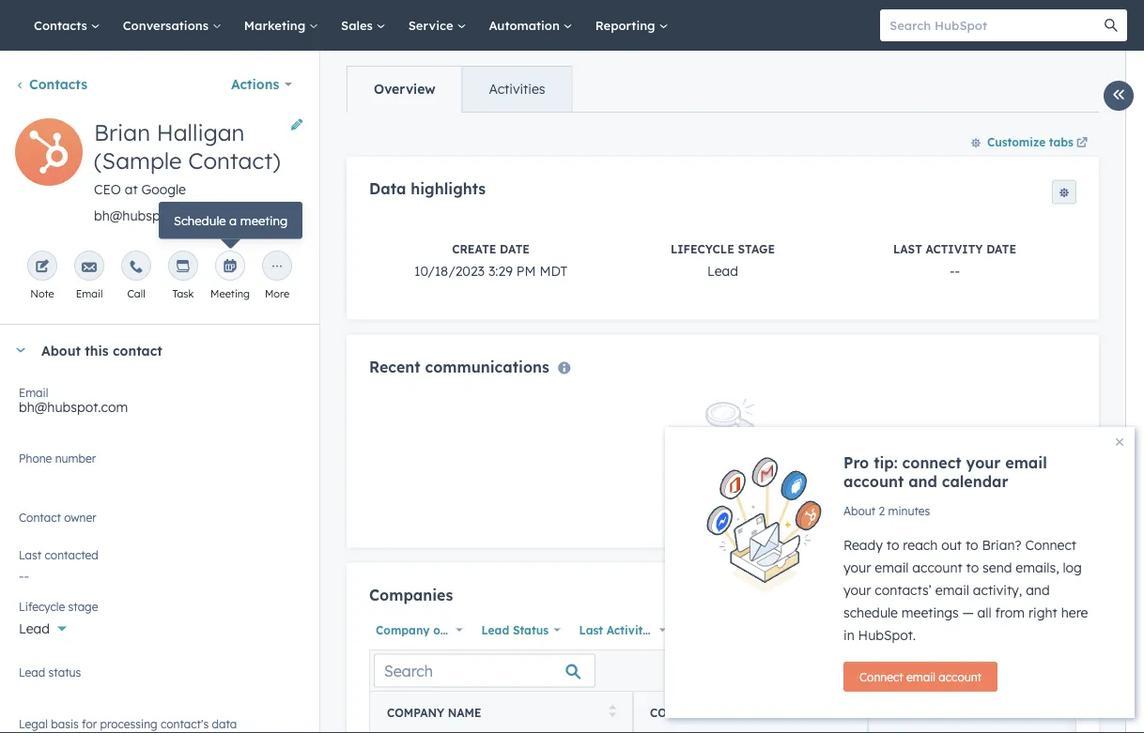 Task type: locate. For each thing, give the bounding box(es) containing it.
data highlights
[[369, 179, 486, 198]]

1 horizontal spatial press to sort. image
[[844, 705, 851, 719]]

caret image
[[15, 348, 26, 353]]

about inside about this contact dropdown button
[[41, 342, 81, 359]]

owner inside popup button
[[433, 624, 468, 638]]

calendar
[[942, 473, 1009, 491]]

account down out
[[913, 560, 963, 577]]

activity for last activity date
[[607, 624, 650, 638]]

and up minutes
[[909, 473, 938, 491]]

0 horizontal spatial about
[[41, 342, 81, 359]]

lead inside 'popup button'
[[482, 624, 510, 638]]

2 horizontal spatial date
[[987, 242, 1017, 256]]

emails,
[[1016, 560, 1060, 577]]

send
[[983, 560, 1012, 577]]

last inside last activity date --
[[894, 242, 923, 256]]

email down caret image
[[19, 386, 48, 400]]

about left this in the left of the page
[[41, 342, 81, 359]]

contacted
[[45, 548, 98, 562]]

your right connect at the bottom of the page
[[967, 454, 1001, 473]]

for
[[82, 717, 97, 732]]

1 horizontal spatial about
[[844, 504, 876, 518]]

last activity date
[[579, 624, 680, 638]]

date inside last activity date --
[[987, 242, 1017, 256]]

0 vertical spatial your
[[967, 454, 1001, 473]]

last for last contacted
[[19, 548, 42, 562]]

date inside popup button
[[653, 624, 680, 638]]

basis
[[51, 717, 79, 732]]

0 vertical spatial phone
[[19, 452, 52, 466]]

email up phone number
[[907, 670, 936, 685]]

company domain name
[[650, 706, 798, 720]]

0 vertical spatial about
[[41, 342, 81, 359]]

add
[[1008, 591, 1029, 605]]

1 horizontal spatial email
[[76, 288, 103, 301]]

1 horizontal spatial phone
[[885, 706, 926, 720]]

phone down 'connect email account'
[[885, 706, 926, 720]]

1 horizontal spatial connect
[[1026, 538, 1077, 554]]

press to sort. image
[[609, 705, 616, 719], [844, 705, 851, 719]]

account up "2"
[[844, 473, 904, 491]]

press to sort. element for company name
[[609, 705, 616, 721]]

0 vertical spatial and
[[909, 473, 938, 491]]

0 vertical spatial contacts
[[34, 17, 91, 33]]

0 horizontal spatial date
[[500, 242, 530, 256]]

activity inside popup button
[[607, 624, 650, 638]]

press to sort. element down last activity date popup button
[[609, 705, 616, 721]]

phone left number
[[19, 452, 52, 466]]

date inside create date 10/18/2023 3:29 pm mdt
[[500, 242, 530, 256]]

add button
[[978, 586, 1041, 611]]

navigation
[[347, 66, 573, 113]]

name
[[764, 706, 798, 720]]

bh@hubspot.com down ceo at google
[[94, 208, 203, 224]]

1 vertical spatial lifecycle
[[19, 600, 65, 614]]

marketing link
[[233, 0, 330, 51]]

bh@hubspot.com up number
[[19, 399, 128, 416]]

2 vertical spatial last
[[579, 624, 603, 638]]

1 horizontal spatial press to sort. element
[[844, 705, 851, 721]]

-
[[950, 263, 955, 279], [955, 263, 960, 279]]

about 2 minutes
[[844, 504, 931, 518]]

marketing
[[244, 17, 309, 33]]

date
[[500, 242, 530, 256], [987, 242, 1017, 256], [653, 624, 680, 638]]

connect email account
[[860, 670, 982, 685]]

email up brian?
[[1006, 454, 1048, 473]]

lead left the status
[[19, 666, 45, 680]]

processing
[[100, 717, 158, 732]]

0 vertical spatial connect
[[1026, 538, 1077, 554]]

1 horizontal spatial last
[[579, 624, 603, 638]]

to
[[887, 538, 900, 554], [966, 538, 979, 554], [967, 560, 979, 577]]

company left domain
[[650, 706, 708, 720]]

tip:
[[874, 454, 898, 473]]

company down companies
[[376, 624, 430, 638]]

no left activities.
[[683, 506, 701, 522]]

press to sort. image right name
[[844, 705, 851, 719]]

10/18/2023
[[414, 263, 485, 279]]

meeting image
[[223, 260, 238, 275]]

lead down lifecycle stage
[[19, 621, 50, 638]]

connect up 'emails,'
[[1026, 538, 1077, 554]]

0 vertical spatial lifecycle
[[671, 242, 735, 256]]

0 horizontal spatial and
[[909, 473, 938, 491]]

customize tabs link
[[962, 127, 1099, 157]]

more
[[265, 288, 290, 301]]

1 horizontal spatial lifecycle
[[671, 242, 735, 256]]

1 vertical spatial activity
[[607, 624, 650, 638]]

owner down companies
[[433, 624, 468, 638]]

1 vertical spatial connect
[[860, 670, 904, 685]]

contact
[[113, 342, 162, 359]]

stage
[[68, 600, 98, 614]]

conversations
[[123, 17, 212, 33]]

about
[[41, 342, 81, 359], [844, 504, 876, 518]]

overview button
[[348, 67, 462, 112]]

2 press to sort. element from the left
[[844, 705, 851, 721]]

0 vertical spatial email
[[76, 288, 103, 301]]

lead
[[708, 263, 739, 279], [19, 621, 50, 638], [482, 624, 510, 638], [19, 666, 45, 680]]

company left name
[[387, 706, 445, 720]]

account
[[844, 473, 904, 491], [913, 560, 963, 577], [939, 670, 982, 685]]

activity,
[[973, 583, 1023, 599]]

1 press to sort. element from the left
[[609, 705, 616, 721]]

communications
[[425, 357, 550, 376]]

1 vertical spatial last
[[19, 548, 42, 562]]

lifecycle
[[671, 242, 735, 256], [19, 600, 65, 614]]

0 horizontal spatial activity
[[607, 624, 650, 638]]

lifecycle inside lifecycle stage lead
[[671, 242, 735, 256]]

phone
[[19, 452, 52, 466], [885, 706, 926, 720]]

2 - from the left
[[955, 263, 960, 279]]

1 vertical spatial phone
[[885, 706, 926, 720]]

lead status
[[19, 666, 81, 680]]

lifecycle for lifecycle stage
[[19, 600, 65, 614]]

2 horizontal spatial last
[[894, 242, 923, 256]]

1 horizontal spatial no
[[683, 506, 701, 522]]

owner for company owner
[[433, 624, 468, 638]]

activities button
[[462, 67, 572, 112]]

0 vertical spatial account
[[844, 473, 904, 491]]

owner up contacted
[[64, 511, 97, 525]]

and down 'emails,'
[[1026, 583, 1050, 599]]

account inside ready to reach out to brian? connect your email account to send emails, log your contacts' email activity, and schedule meetings — all from right here in hubspot.
[[913, 560, 963, 577]]

connect down hubspot.
[[860, 670, 904, 685]]

0 vertical spatial last
[[894, 242, 923, 256]]

last inside popup button
[[579, 624, 603, 638]]

this
[[85, 342, 109, 359]]

company inside popup button
[[376, 624, 430, 638]]

1 horizontal spatial activity
[[926, 242, 983, 256]]

email inside email bh@hubspot.com
[[19, 386, 48, 400]]

0 horizontal spatial press to sort. element
[[609, 705, 616, 721]]

connect
[[1026, 538, 1077, 554], [860, 670, 904, 685]]

edit button
[[15, 118, 83, 193]]

press to sort. image down last activity date popup button
[[609, 705, 616, 719]]

0 horizontal spatial email
[[19, 386, 48, 400]]

0 horizontal spatial no
[[19, 518, 37, 534]]

reach
[[903, 538, 938, 554]]

your
[[967, 454, 1001, 473], [844, 560, 872, 577], [844, 583, 872, 599]]

company name
[[387, 706, 482, 720]]

here
[[1062, 605, 1089, 622]]

1 vertical spatial account
[[913, 560, 963, 577]]

0 horizontal spatial last
[[19, 548, 42, 562]]

note image
[[35, 260, 50, 275]]

and
[[909, 473, 938, 491], [1026, 583, 1050, 599]]

1 horizontal spatial date
[[653, 624, 680, 638]]

phone for phone number
[[19, 452, 52, 466]]

no activities. alert
[[369, 399, 1077, 526]]

1 vertical spatial email
[[19, 386, 48, 400]]

1 vertical spatial contacts
[[29, 76, 87, 93]]

activity inside last activity date --
[[926, 242, 983, 256]]

schedule a meeting tooltip
[[159, 202, 303, 239]]

no inside contact owner no owner
[[19, 518, 37, 534]]

no
[[683, 506, 701, 522], [19, 518, 37, 534]]

email inside connect email account button
[[907, 670, 936, 685]]

log
[[1063, 560, 1082, 577]]

name
[[448, 706, 482, 720]]

recent communications
[[369, 357, 550, 376]]

1 press to sort. image from the left
[[609, 705, 616, 719]]

contacts
[[34, 17, 91, 33], [29, 76, 87, 93]]

0 vertical spatial activity
[[926, 242, 983, 256]]

from
[[996, 605, 1025, 622]]

email image
[[82, 260, 97, 275]]

0 vertical spatial contacts link
[[23, 0, 112, 51]]

connect inside ready to reach out to brian? connect your email account to send emails, log your contacts' email activity, and schedule meetings — all from right here in hubspot.
[[1026, 538, 1077, 554]]

close image
[[1116, 439, 1124, 446]]

0 horizontal spatial connect
[[860, 670, 904, 685]]

email down the email image
[[76, 288, 103, 301]]

your down ready
[[844, 560, 872, 577]]

your up schedule
[[844, 583, 872, 599]]

number
[[55, 452, 96, 466]]

lead down stage
[[708, 263, 739, 279]]

account up the number
[[939, 670, 982, 685]]

0 horizontal spatial phone
[[19, 452, 52, 466]]

last activity date button
[[573, 619, 680, 643]]

reporting link
[[584, 0, 680, 51]]

1 vertical spatial your
[[844, 560, 872, 577]]

overview
[[374, 81, 436, 97]]

about left "2"
[[844, 504, 876, 518]]

contact
[[19, 511, 61, 525]]

0 vertical spatial bh@hubspot.com
[[94, 208, 203, 224]]

activity
[[926, 242, 983, 256], [607, 624, 650, 638]]

press to sort. element
[[609, 705, 616, 721], [844, 705, 851, 721]]

search button
[[1096, 9, 1128, 41]]

no up the last contacted
[[19, 518, 37, 534]]

owner
[[64, 511, 97, 525], [41, 518, 79, 534], [433, 624, 468, 638]]

highlights
[[411, 179, 486, 198]]

2 vertical spatial account
[[939, 670, 982, 685]]

activities.
[[705, 506, 764, 522]]

1 horizontal spatial and
[[1026, 583, 1050, 599]]

1 vertical spatial and
[[1026, 583, 1050, 599]]

lead inside "popup button"
[[19, 621, 50, 638]]

press to sort. element for company domain name
[[844, 705, 851, 721]]

Search search field
[[374, 655, 596, 689]]

account inside pro tip: connect your email account and calendar
[[844, 473, 904, 491]]

contacts inside 'link'
[[34, 17, 91, 33]]

phone number
[[885, 706, 979, 720]]

owner up the last contacted
[[41, 518, 79, 534]]

0 horizontal spatial lifecycle
[[19, 600, 65, 614]]

pro tip: connect your email account and calendar
[[844, 454, 1048, 491]]

0 horizontal spatial press to sort. image
[[609, 705, 616, 719]]

company owner
[[376, 624, 468, 638]]

a
[[229, 213, 237, 228]]

lead inside lifecycle stage lead
[[708, 263, 739, 279]]

Phone number text field
[[19, 448, 301, 486]]

press to sort. element right name
[[844, 705, 851, 721]]

2 press to sort. image from the left
[[844, 705, 851, 719]]

lead left status on the left
[[482, 624, 510, 638]]

1 vertical spatial about
[[844, 504, 876, 518]]

minutes
[[889, 504, 931, 518]]



Task type: vqa. For each thing, say whether or not it's contained in the screenshot.


Task type: describe. For each thing, give the bounding box(es) containing it.
conversations link
[[112, 0, 233, 51]]

meeting
[[240, 213, 288, 228]]

status
[[48, 666, 81, 680]]

task
[[172, 288, 194, 301]]

activity for last activity date --
[[926, 242, 983, 256]]

connect email account button
[[844, 662, 998, 693]]

data
[[212, 717, 237, 732]]

task image
[[176, 260, 191, 275]]

to right out
[[966, 538, 979, 554]]

connect inside button
[[860, 670, 904, 685]]

last for last activity date --
[[894, 242, 923, 256]]

company for company owner
[[376, 624, 430, 638]]

account inside button
[[939, 670, 982, 685]]

your inside pro tip: connect your email account and calendar
[[967, 454, 1001, 473]]

phone for phone number
[[885, 706, 926, 720]]

owner for contact owner no owner
[[64, 511, 97, 525]]

about for about 2 minutes
[[844, 504, 876, 518]]

right
[[1029, 605, 1058, 622]]

about this contact
[[41, 342, 162, 359]]

last activity date --
[[894, 242, 1017, 279]]

service
[[408, 17, 457, 33]]

no activities.
[[683, 506, 764, 522]]

last for last activity date
[[579, 624, 603, 638]]

company for company name
[[387, 706, 445, 720]]

company for company domain name
[[650, 706, 708, 720]]

google
[[141, 181, 186, 198]]

and inside ready to reach out to brian? connect your email account to send emails, log your contacts' email activity, and schedule meetings — all from right here in hubspot.
[[1026, 583, 1050, 599]]

(sample
[[94, 147, 182, 175]]

stage
[[738, 242, 775, 256]]

sales link
[[330, 0, 397, 51]]

email for email
[[76, 288, 103, 301]]

lead status button
[[475, 619, 565, 643]]

2 vertical spatial your
[[844, 583, 872, 599]]

email bh@hubspot.com
[[19, 386, 128, 416]]

lifecycle for lifecycle stage lead
[[671, 242, 735, 256]]

pro
[[844, 454, 869, 473]]

legal
[[19, 717, 48, 732]]

lifecycle stage lead
[[671, 242, 775, 279]]

press to sort. image for company domain name
[[844, 705, 851, 719]]

lead button
[[19, 611, 301, 642]]

customize
[[988, 135, 1046, 149]]

contact)
[[188, 147, 281, 175]]

Last contacted text field
[[19, 559, 301, 589]]

date for last activity date
[[653, 624, 680, 638]]

meeting
[[211, 288, 250, 301]]

contact owner no owner
[[19, 511, 97, 534]]

Search HubSpot search field
[[881, 9, 1111, 41]]

connect
[[903, 454, 962, 473]]

no inside alert
[[683, 506, 701, 522]]

service link
[[397, 0, 478, 51]]

—
[[963, 605, 974, 622]]

to left reach
[[887, 538, 900, 554]]

last contacted
[[19, 548, 98, 562]]

call image
[[129, 260, 144, 275]]

automation
[[489, 17, 564, 33]]

and inside pro tip: connect your email account and calendar
[[909, 473, 938, 491]]

to left send
[[967, 560, 979, 577]]

phone number
[[19, 452, 96, 466]]

lead for lead status
[[482, 624, 510, 638]]

status
[[513, 624, 549, 638]]

reporting
[[596, 17, 659, 33]]

email up contacts'
[[875, 560, 909, 577]]

email up —
[[936, 583, 970, 599]]

contact's
[[161, 717, 209, 732]]

sales
[[341, 17, 377, 33]]

tabs
[[1050, 135, 1074, 149]]

1 - from the left
[[950, 263, 955, 279]]

pm
[[517, 263, 536, 279]]

recent
[[369, 357, 421, 376]]

email for email bh@hubspot.com
[[19, 386, 48, 400]]

schedule
[[174, 213, 226, 228]]

meetings
[[902, 605, 959, 622]]

lead status
[[482, 624, 549, 638]]

out
[[942, 538, 962, 554]]

1 vertical spatial contacts link
[[15, 76, 87, 93]]

no owner button
[[19, 507, 301, 538]]

ready
[[844, 538, 883, 554]]

email inside pro tip: connect your email account and calendar
[[1006, 454, 1048, 473]]

1 vertical spatial bh@hubspot.com
[[19, 399, 128, 416]]

lead for lead
[[19, 621, 50, 638]]

activities
[[489, 81, 546, 97]]

about for about this contact
[[41, 342, 81, 359]]

all
[[978, 605, 992, 622]]

lead for lead status
[[19, 666, 45, 680]]

customize tabs
[[988, 135, 1074, 149]]

schedule
[[844, 605, 898, 622]]

company owner button
[[369, 619, 468, 643]]

companies
[[369, 586, 453, 605]]

actions button
[[219, 66, 305, 103]]

call
[[127, 288, 145, 301]]

number
[[929, 706, 979, 720]]

lifecycle stage
[[19, 600, 98, 614]]

brian?
[[982, 538, 1022, 554]]

data
[[369, 179, 406, 198]]

brian halligan (sample contact)
[[94, 118, 281, 175]]

2
[[879, 504, 885, 518]]

search image
[[1105, 19, 1118, 32]]

more image
[[270, 260, 285, 275]]

date for last activity date --
[[987, 242, 1017, 256]]

3:29
[[489, 263, 513, 279]]

halligan
[[157, 118, 245, 147]]

press to sort. image for company name
[[609, 705, 616, 719]]

contacts'
[[875, 583, 932, 599]]

navigation containing overview
[[347, 66, 573, 113]]

ceo at google
[[94, 181, 186, 198]]

schedule a meeting
[[174, 213, 288, 228]]

domain
[[711, 706, 761, 720]]

ready to reach out to brian? connect your email account to send emails, log your contacts' email activity, and schedule meetings — all from right here in hubspot.
[[844, 538, 1089, 644]]

in
[[844, 628, 855, 644]]

about this contact button
[[0, 325, 301, 376]]



